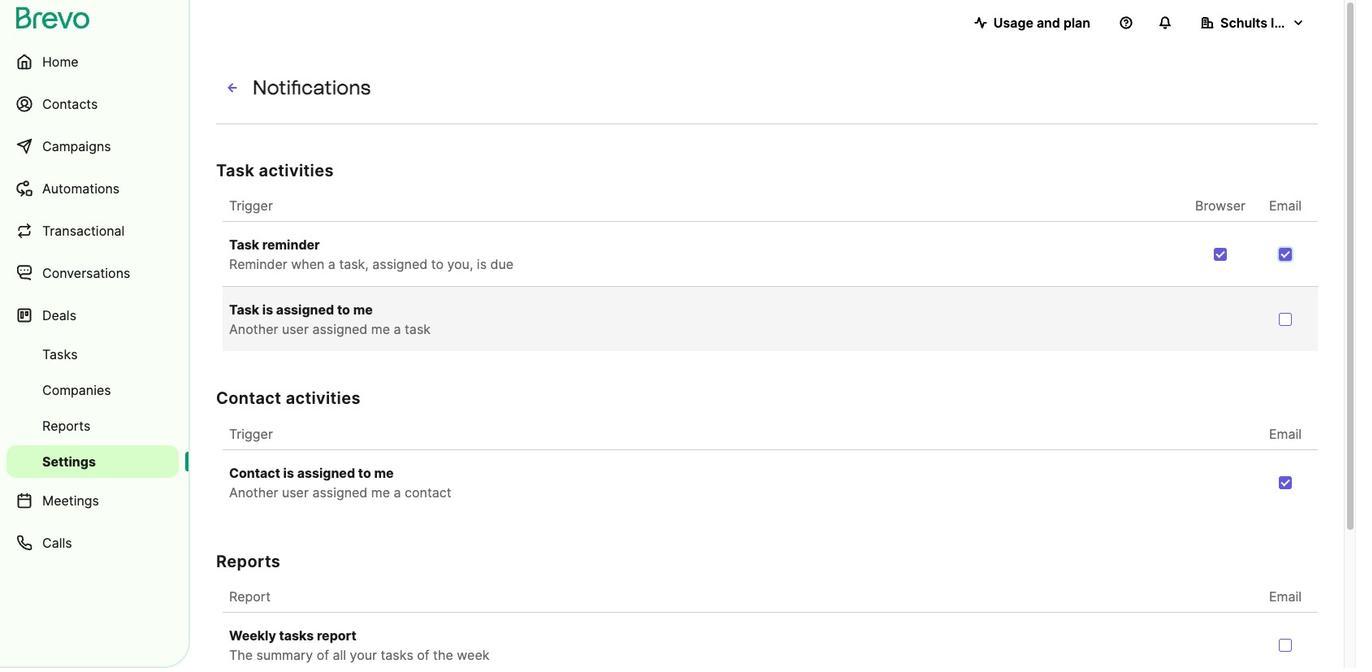 Task type: describe. For each thing, give the bounding box(es) containing it.
tasks
[[42, 346, 78, 362]]

task for task is assigned to me another user assigned me a task
[[229, 301, 259, 318]]

is for task is assigned to me another user assigned me a task
[[262, 301, 273, 318]]

reminder
[[229, 256, 287, 272]]

calls
[[42, 535, 72, 551]]

another for task
[[229, 321, 278, 337]]

report
[[229, 588, 271, 605]]

reminder
[[262, 236, 320, 253]]

a for contact is assigned to me
[[394, 484, 401, 500]]

companies
[[42, 382, 111, 398]]

transactional link
[[7, 211, 179, 250]]

a for task is assigned to me
[[394, 321, 401, 337]]

settings link
[[7, 445, 179, 478]]

0 vertical spatial tasks
[[279, 627, 314, 644]]

contact for contact is assigned to me another user assigned me a contact
[[229, 464, 280, 481]]

usage and plan
[[994, 15, 1091, 31]]

1 of from the left
[[317, 647, 329, 663]]

automations
[[42, 180, 120, 197]]

email for contact activities
[[1269, 425, 1302, 442]]

task for task activities
[[216, 161, 255, 180]]

to inside task reminder reminder when a task, assigned to you, is due
[[431, 256, 444, 272]]

task reminder reminder when a task, assigned to you, is due
[[229, 236, 514, 272]]

assigned inside task reminder reminder when a task, assigned to you, is due
[[372, 256, 428, 272]]

deals link
[[7, 296, 179, 335]]

home link
[[7, 42, 179, 81]]

summary
[[256, 647, 313, 663]]

settings
[[42, 453, 96, 470]]

trigger for task
[[229, 197, 273, 214]]

automations link
[[7, 169, 179, 208]]

campaigns
[[42, 138, 111, 154]]

conversations link
[[7, 254, 179, 293]]

2 of from the left
[[417, 647, 430, 663]]

report
[[317, 627, 357, 644]]

activities for contact activities
[[286, 389, 361, 408]]

schults inc button
[[1188, 7, 1318, 39]]

and
[[1037, 15, 1060, 31]]

task,
[[339, 256, 369, 272]]

contact activities
[[216, 389, 361, 408]]

meetings link
[[7, 481, 179, 520]]

your
[[350, 647, 377, 663]]

schults
[[1221, 15, 1268, 31]]

to for contact is assigned to me
[[358, 464, 371, 481]]

task for task reminder reminder when a task, assigned to you, is due
[[229, 236, 259, 253]]

email for reports
[[1269, 588, 1302, 605]]

a inside task reminder reminder when a task, assigned to you, is due
[[328, 256, 336, 272]]

1 email from the top
[[1269, 197, 1302, 214]]

notifications
[[253, 76, 371, 99]]

contacts
[[42, 96, 98, 112]]

weekly
[[229, 627, 276, 644]]

contact
[[405, 484, 451, 500]]



Task type: vqa. For each thing, say whether or not it's contained in the screenshot.
Reports
yes



Task type: locate. For each thing, give the bounding box(es) containing it.
contacts link
[[7, 85, 179, 124]]

0 horizontal spatial tasks
[[279, 627, 314, 644]]

activities
[[259, 161, 334, 180], [286, 389, 361, 408]]

the
[[229, 647, 253, 663]]

1 vertical spatial a
[[394, 321, 401, 337]]

another for contact
[[229, 484, 278, 500]]

1 vertical spatial activities
[[286, 389, 361, 408]]

task inside task is assigned to me another user assigned me a task
[[229, 301, 259, 318]]

2 another from the top
[[229, 484, 278, 500]]

a
[[328, 256, 336, 272], [394, 321, 401, 337], [394, 484, 401, 500]]

2 vertical spatial a
[[394, 484, 401, 500]]

1 user from the top
[[282, 321, 309, 337]]

companies link
[[7, 374, 179, 406]]

transactional
[[42, 223, 125, 239]]

task
[[216, 161, 255, 180], [229, 236, 259, 253], [229, 301, 259, 318]]

tasks up summary
[[279, 627, 314, 644]]

2 horizontal spatial is
[[477, 256, 487, 272]]

user
[[282, 321, 309, 337], [282, 484, 309, 500]]

you,
[[447, 256, 473, 272]]

1 horizontal spatial tasks
[[381, 647, 413, 663]]

to inside task is assigned to me another user assigned me a task
[[337, 301, 350, 318]]

all
[[333, 647, 346, 663]]

user inside contact is assigned to me another user assigned me a contact
[[282, 484, 309, 500]]

0 vertical spatial to
[[431, 256, 444, 272]]

email
[[1269, 197, 1302, 214], [1269, 425, 1302, 442], [1269, 588, 1302, 605]]

reports link
[[7, 410, 179, 442]]

2 email from the top
[[1269, 425, 1302, 442]]

contact inside contact is assigned to me another user assigned me a contact
[[229, 464, 280, 481]]

0 vertical spatial user
[[282, 321, 309, 337]]

contact for contact activities
[[216, 389, 281, 408]]

is down contact activities
[[283, 464, 294, 481]]

week
[[457, 647, 490, 663]]

0 horizontal spatial reports
[[42, 418, 90, 434]]

1 horizontal spatial reports
[[216, 552, 280, 571]]

0 vertical spatial is
[[477, 256, 487, 272]]

of left all
[[317, 647, 329, 663]]

to
[[431, 256, 444, 272], [337, 301, 350, 318], [358, 464, 371, 481]]

0 vertical spatial task
[[216, 161, 255, 180]]

contact is assigned to me another user assigned me a contact
[[229, 464, 451, 500]]

of
[[317, 647, 329, 663], [417, 647, 430, 663]]

another inside task is assigned to me another user assigned me a task
[[229, 321, 278, 337]]

reports up report
[[216, 552, 280, 571]]

calls link
[[7, 523, 179, 562]]

0 horizontal spatial is
[[262, 301, 273, 318]]

2 vertical spatial to
[[358, 464, 371, 481]]

conversations
[[42, 265, 130, 281]]

me
[[353, 301, 373, 318], [371, 321, 390, 337], [374, 464, 394, 481], [371, 484, 390, 500]]

activities down task is assigned to me another user assigned me a task
[[286, 389, 361, 408]]

a left task,
[[328, 256, 336, 272]]

assigned
[[372, 256, 428, 272], [276, 301, 334, 318], [312, 321, 368, 337], [297, 464, 355, 481], [312, 484, 368, 500]]

activities up reminder
[[259, 161, 334, 180]]

of left the
[[417, 647, 430, 663]]

user for contact
[[282, 484, 309, 500]]

a inside contact is assigned to me another user assigned me a contact
[[394, 484, 401, 500]]

activities for task activities
[[259, 161, 334, 180]]

0 vertical spatial another
[[229, 321, 278, 337]]

task activities
[[216, 161, 334, 180]]

deals
[[42, 307, 76, 323]]

2 vertical spatial task
[[229, 301, 259, 318]]

a left contact
[[394, 484, 401, 500]]

0 vertical spatial trigger
[[229, 197, 273, 214]]

meetings
[[42, 492, 99, 509]]

trigger down task activities
[[229, 197, 273, 214]]

weekly tasks report the summary of all your tasks of the week
[[229, 627, 490, 663]]

when
[[291, 256, 325, 272]]

user inside task is assigned to me another user assigned me a task
[[282, 321, 309, 337]]

the
[[433, 647, 453, 663]]

trigger
[[229, 197, 273, 214], [229, 425, 273, 442]]

task
[[405, 321, 431, 337]]

tasks right 'your'
[[381, 647, 413, 663]]

trigger down contact activities
[[229, 425, 273, 442]]

to for task is assigned to me
[[337, 301, 350, 318]]

usage and plan button
[[961, 7, 1104, 39]]

2 user from the top
[[282, 484, 309, 500]]

tasks
[[279, 627, 314, 644], [381, 647, 413, 663]]

1 horizontal spatial is
[[283, 464, 294, 481]]

plan
[[1064, 15, 1091, 31]]

due
[[490, 256, 514, 272]]

0 vertical spatial contact
[[216, 389, 281, 408]]

1 vertical spatial contact
[[229, 464, 280, 481]]

2 vertical spatial is
[[283, 464, 294, 481]]

0 vertical spatial email
[[1269, 197, 1302, 214]]

another
[[229, 321, 278, 337], [229, 484, 278, 500]]

1 horizontal spatial of
[[417, 647, 430, 663]]

to inside contact is assigned to me another user assigned me a contact
[[358, 464, 371, 481]]

reports
[[42, 418, 90, 434], [216, 552, 280, 571]]

schults inc
[[1221, 15, 1290, 31]]

task inside task reminder reminder when a task, assigned to you, is due
[[229, 236, 259, 253]]

3 email from the top
[[1269, 588, 1302, 605]]

1 vertical spatial to
[[337, 301, 350, 318]]

a inside task is assigned to me another user assigned me a task
[[394, 321, 401, 337]]

campaigns link
[[7, 127, 179, 166]]

1 vertical spatial user
[[282, 484, 309, 500]]

2 horizontal spatial to
[[431, 256, 444, 272]]

1 horizontal spatial to
[[358, 464, 371, 481]]

inc
[[1271, 15, 1290, 31]]

1 trigger from the top
[[229, 197, 273, 214]]

contact
[[216, 389, 281, 408], [229, 464, 280, 481]]

1 vertical spatial email
[[1269, 425, 1302, 442]]

1 vertical spatial task
[[229, 236, 259, 253]]

is left due
[[477, 256, 487, 272]]

user for task
[[282, 321, 309, 337]]

another inside contact is assigned to me another user assigned me a contact
[[229, 484, 278, 500]]

2 trigger from the top
[[229, 425, 273, 442]]

usage
[[994, 15, 1034, 31]]

0 horizontal spatial to
[[337, 301, 350, 318]]

task is assigned to me another user assigned me a task
[[229, 301, 431, 337]]

0 horizontal spatial of
[[317, 647, 329, 663]]

is for contact is assigned to me another user assigned me a contact
[[283, 464, 294, 481]]

browser
[[1195, 197, 1246, 214]]

0 vertical spatial a
[[328, 256, 336, 272]]

1 vertical spatial trigger
[[229, 425, 273, 442]]

is inside task is assigned to me another user assigned me a task
[[262, 301, 273, 318]]

a left task
[[394, 321, 401, 337]]

tasks link
[[7, 338, 179, 371]]

1 vertical spatial tasks
[[381, 647, 413, 663]]

home
[[42, 54, 79, 70]]

2 vertical spatial email
[[1269, 588, 1302, 605]]

1 another from the top
[[229, 321, 278, 337]]

1 vertical spatial reports
[[216, 552, 280, 571]]

reports up settings
[[42, 418, 90, 434]]

is
[[477, 256, 487, 272], [262, 301, 273, 318], [283, 464, 294, 481]]

is inside contact is assigned to me another user assigned me a contact
[[283, 464, 294, 481]]

is down reminder on the left
[[262, 301, 273, 318]]

trigger for contact
[[229, 425, 273, 442]]

1 vertical spatial another
[[229, 484, 278, 500]]

is inside task reminder reminder when a task, assigned to you, is due
[[477, 256, 487, 272]]

0 vertical spatial reports
[[42, 418, 90, 434]]

0 vertical spatial activities
[[259, 161, 334, 180]]

1 vertical spatial is
[[262, 301, 273, 318]]



